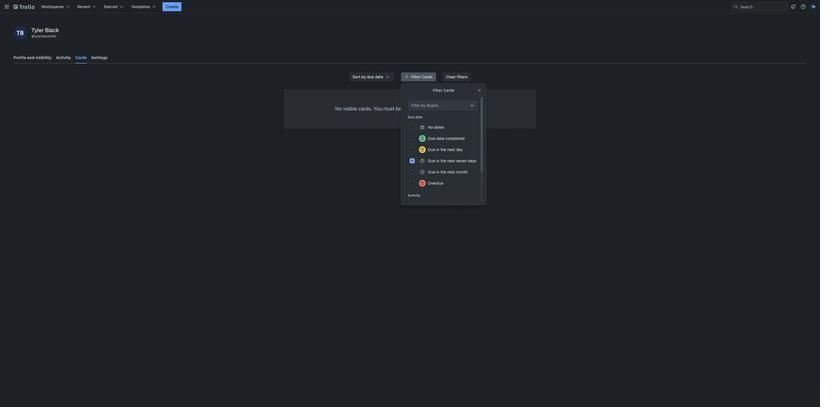 Task type: locate. For each thing, give the bounding box(es) containing it.
0 vertical spatial next
[[447, 147, 455, 152]]

1 vertical spatial the
[[440, 159, 446, 163]]

0 horizontal spatial to
[[418, 106, 423, 112]]

2 next from the top
[[447, 159, 455, 163]]

a
[[424, 106, 427, 112]]

due for due date
[[408, 115, 414, 119]]

1 horizontal spatial to
[[451, 106, 455, 112]]

0 vertical spatial filter cards
[[411, 75, 433, 79]]

0 vertical spatial in
[[436, 147, 439, 152]]

activity link
[[56, 53, 71, 63]]

2 the from the top
[[440, 159, 446, 163]]

to left a at right top
[[418, 106, 423, 112]]

1 next from the top
[[447, 147, 455, 152]]

0 vertical spatial activity
[[56, 55, 71, 60]]

by
[[361, 75, 366, 79], [421, 103, 426, 108]]

added
[[403, 106, 417, 112]]

0 horizontal spatial cards
[[75, 55, 87, 60]]

2 vertical spatial date
[[436, 136, 444, 141]]

filter cards button
[[401, 73, 436, 82]]

0 horizontal spatial no
[[335, 106, 342, 112]]

due for due in the next day
[[428, 147, 435, 152]]

templates
[[131, 4, 150, 9]]

2 to from the left
[[451, 106, 455, 112]]

1 vertical spatial no
[[428, 125, 433, 130]]

next left the seven
[[447, 159, 455, 163]]

1 horizontal spatial by
[[421, 103, 426, 108]]

cards down clear
[[443, 88, 454, 93]]

1 vertical spatial date
[[415, 115, 423, 119]]

cards link
[[75, 53, 87, 64]]

must
[[383, 106, 394, 112]]

0 notifications image
[[790, 3, 797, 10]]

Search field
[[738, 3, 787, 11]]

in for due in the next month
[[436, 170, 439, 174]]

in down due in the next day
[[436, 159, 439, 163]]

0 horizontal spatial by
[[361, 75, 366, 79]]

the
[[440, 147, 446, 152], [440, 159, 446, 163], [440, 170, 446, 174]]

due down no dates
[[428, 136, 435, 141]]

filter
[[411, 75, 421, 79], [433, 88, 442, 93], [411, 103, 420, 108]]

the up the overdue
[[440, 170, 446, 174]]

due for due date completed
[[428, 136, 435, 141]]

templates button
[[128, 2, 159, 11]]

1 horizontal spatial date
[[415, 115, 423, 119]]

1 vertical spatial next
[[447, 159, 455, 163]]

2 vertical spatial in
[[436, 170, 439, 174]]

1 vertical spatial filter
[[433, 88, 442, 93]]

in for due in the next day
[[436, 147, 439, 152]]

2 vertical spatial cards
[[443, 88, 454, 93]]

3 the from the top
[[440, 170, 446, 174]]

next
[[447, 147, 455, 152], [447, 159, 455, 163], [447, 170, 455, 174]]

by left card
[[421, 103, 426, 108]]

0 horizontal spatial date
[[375, 75, 383, 79]]

by left due
[[361, 75, 366, 79]]

board...
[[427, 103, 441, 108]]

due down the "no visible cards. you must be added to a card for it to appear here."
[[408, 115, 414, 119]]

the for day
[[440, 147, 446, 152]]

1 vertical spatial in
[[436, 159, 439, 163]]

cards right activity link
[[75, 55, 87, 60]]

the for month
[[440, 170, 446, 174]]

1 horizontal spatial cards
[[422, 75, 433, 79]]

0 vertical spatial the
[[440, 147, 446, 152]]

clear filters button
[[443, 73, 471, 82]]

0 vertical spatial cards
[[75, 55, 87, 60]]

due down due date completed in the right top of the page
[[428, 147, 435, 152]]

due
[[367, 75, 374, 79]]

3 in from the top
[[436, 170, 439, 174]]

days
[[468, 159, 476, 163]]

1 horizontal spatial filter cards
[[433, 88, 454, 93]]

activity
[[56, 55, 71, 60], [408, 194, 420, 198]]

filter by board...
[[411, 103, 441, 108]]

0 vertical spatial date
[[375, 75, 383, 79]]

due for due in the next seven days
[[428, 159, 435, 163]]

profile
[[13, 55, 26, 60]]

1 in from the top
[[436, 147, 439, 152]]

date right due
[[375, 75, 383, 79]]

filter cards
[[411, 75, 433, 79], [433, 88, 454, 93]]

next left month at the right top of page
[[447, 170, 455, 174]]

date down the "no visible cards. you must be added to a card for it to appear here."
[[415, 115, 423, 119]]

due in the next seven days
[[428, 159, 476, 163]]

by inside popup button
[[361, 75, 366, 79]]

cards left clear
[[422, 75, 433, 79]]

visibility
[[35, 55, 52, 60]]

0 vertical spatial filter
[[411, 75, 421, 79]]

visible
[[343, 106, 357, 112]]

1 the from the top
[[440, 147, 446, 152]]

no
[[335, 106, 342, 112], [428, 125, 433, 130]]

1 horizontal spatial activity
[[408, 194, 420, 198]]

filter cards inside "button"
[[411, 75, 433, 79]]

2 vertical spatial next
[[447, 170, 455, 174]]

0 vertical spatial by
[[361, 75, 366, 79]]

0 horizontal spatial filter cards
[[411, 75, 433, 79]]

0 vertical spatial no
[[335, 106, 342, 112]]

2 vertical spatial the
[[440, 170, 446, 174]]

starred button
[[100, 2, 127, 11]]

1 horizontal spatial no
[[428, 125, 433, 130]]

sort by due date
[[353, 75, 383, 79]]

no left "dates"
[[428, 125, 433, 130]]

2 horizontal spatial date
[[436, 136, 444, 141]]

1 vertical spatial by
[[421, 103, 426, 108]]

cards
[[75, 55, 87, 60], [422, 75, 433, 79], [443, 88, 454, 93]]

2 vertical spatial filter
[[411, 103, 420, 108]]

in up the overdue
[[436, 170, 439, 174]]

the down due date completed in the right top of the page
[[440, 147, 446, 152]]

to right it
[[451, 106, 455, 112]]

date for due date
[[415, 115, 423, 119]]

date
[[375, 75, 383, 79], [415, 115, 423, 119], [436, 136, 444, 141]]

sort by due date button
[[349, 73, 394, 82]]

appear
[[456, 106, 472, 112]]

the down due in the next day
[[440, 159, 446, 163]]

filters
[[457, 75, 468, 79]]

in
[[436, 147, 439, 152], [436, 159, 439, 163], [436, 170, 439, 174]]

open information menu image
[[800, 4, 806, 10]]

tyler
[[31, 27, 44, 33]]

1 vertical spatial activity
[[408, 194, 420, 198]]

1 vertical spatial cards
[[422, 75, 433, 79]]

next left day
[[447, 147, 455, 152]]

dates
[[434, 125, 444, 130]]

here.
[[473, 106, 485, 112]]

profile and visibility
[[13, 55, 52, 60]]

3 next from the top
[[447, 170, 455, 174]]

due down due in the next day
[[428, 159, 435, 163]]

no left "visible"
[[335, 106, 342, 112]]

due up the overdue
[[428, 170, 435, 174]]

due
[[408, 115, 414, 119], [428, 136, 435, 141], [428, 147, 435, 152], [428, 159, 435, 163], [428, 170, 435, 174]]

date down "dates"
[[436, 136, 444, 141]]

in down due date completed in the right top of the page
[[436, 147, 439, 152]]

due date
[[408, 115, 423, 119]]

to
[[418, 106, 423, 112], [451, 106, 455, 112]]

2 in from the top
[[436, 159, 439, 163]]

the for seven
[[440, 159, 446, 163]]



Task type: vqa. For each thing, say whether or not it's contained in the screenshot.
next related to seven
yes



Task type: describe. For each thing, give the bounding box(es) containing it.
recent
[[77, 4, 90, 9]]

card
[[428, 106, 438, 112]]

@
[[31, 34, 34, 38]]

0 horizontal spatial activity
[[56, 55, 71, 60]]

no for no visible cards. you must be added to a card for it to appear here.
[[335, 106, 342, 112]]

month
[[456, 170, 468, 174]]

next for seven
[[447, 159, 455, 163]]

cards.
[[358, 106, 372, 112]]

1 to from the left
[[418, 106, 423, 112]]

tyler black (tylerblack440) image
[[13, 26, 27, 40]]

it
[[447, 106, 449, 112]]

date for due date completed
[[436, 136, 444, 141]]

settings
[[91, 55, 108, 60]]

filter inside "button"
[[411, 75, 421, 79]]

completed
[[445, 136, 465, 141]]

next for month
[[447, 170, 455, 174]]

workspaces button
[[38, 2, 73, 11]]

by for sort
[[361, 75, 366, 79]]

create button
[[162, 2, 182, 11]]

due for due in the next month
[[428, 170, 435, 174]]

be
[[396, 106, 401, 112]]

tyler black (tylerblack440) image
[[810, 3, 817, 10]]

workspaces
[[41, 4, 64, 9]]

search image
[[734, 4, 738, 9]]

profile and visibility link
[[13, 53, 52, 63]]

no dates
[[428, 125, 444, 130]]

by for filter
[[421, 103, 426, 108]]

primary element
[[0, 0, 820, 13]]

overdue
[[428, 181, 443, 186]]

in for due in the next seven days
[[436, 159, 439, 163]]

due in the next day
[[428, 147, 463, 152]]

for
[[439, 106, 445, 112]]

day
[[456, 147, 463, 152]]

no for no dates
[[428, 125, 433, 130]]

clear filters
[[446, 75, 468, 79]]

due in the next month
[[428, 170, 468, 174]]

1 vertical spatial filter cards
[[433, 88, 454, 93]]

no visible cards. you must be added to a card for it to appear here.
[[335, 106, 485, 112]]

recent button
[[74, 2, 99, 11]]

seven
[[456, 159, 467, 163]]

tylerblack440
[[34, 34, 56, 38]]

and
[[27, 55, 34, 60]]

next for day
[[447, 147, 455, 152]]

starred
[[104, 4, 118, 9]]

create
[[166, 4, 178, 9]]

sort
[[353, 75, 360, 79]]

you
[[373, 106, 382, 112]]

date inside popup button
[[375, 75, 383, 79]]

due date completed
[[428, 136, 465, 141]]

black
[[45, 27, 59, 33]]

2 horizontal spatial cards
[[443, 88, 454, 93]]

clear
[[446, 75, 456, 79]]

settings link
[[91, 53, 108, 63]]

back to home image
[[13, 2, 34, 11]]

close popover image
[[477, 88, 482, 93]]

cards inside "button"
[[422, 75, 433, 79]]

tyler black @ tylerblack440
[[31, 27, 59, 38]]



